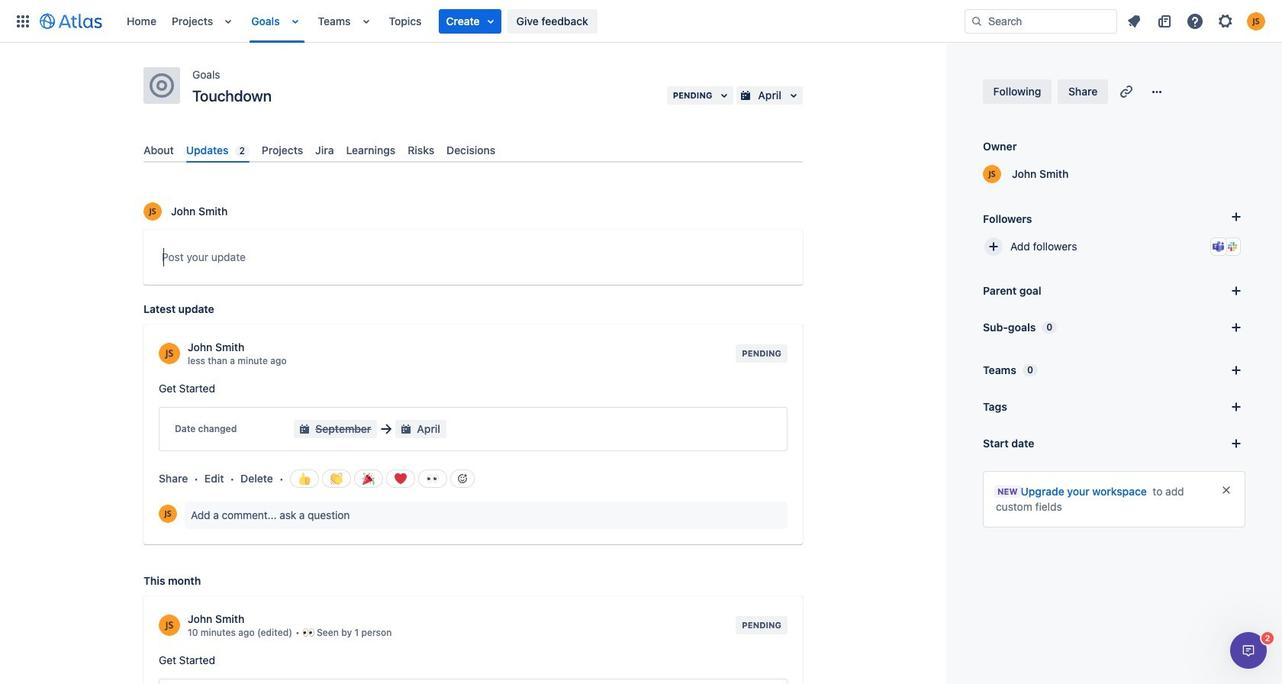 Task type: describe. For each thing, give the bounding box(es) containing it.
notifications image
[[1126, 12, 1144, 30]]

top element
[[9, 0, 965, 42]]

changed to image
[[378, 420, 396, 438]]

add follower image
[[985, 238, 1003, 256]]

:heart: image
[[395, 473, 407, 485]]

goal icon image
[[150, 73, 174, 98]]

help image
[[1187, 12, 1205, 30]]

switch to... image
[[14, 12, 32, 30]]

:thumbsup: image
[[298, 473, 310, 485]]

add reaction image
[[456, 473, 469, 485]]

slack logo showing nan channels are connected to this goal image
[[1227, 241, 1239, 253]]

set start date image
[[1228, 435, 1246, 453]]

list item inside list
[[439, 9, 501, 33]]

more icon image
[[1149, 82, 1167, 101]]

:thumbsup: image
[[298, 473, 310, 485]]



Task type: vqa. For each thing, say whether or not it's contained in the screenshot.
"account" 'icon'
yes



Task type: locate. For each thing, give the bounding box(es) containing it.
0 horizontal spatial list
[[119, 0, 965, 42]]

add a follower image
[[1228, 208, 1246, 226]]

dialog
[[1231, 632, 1268, 669]]

close banner image
[[1221, 484, 1233, 496]]

:eyes: image
[[427, 473, 439, 485], [427, 473, 439, 485]]

msteams logo showing  channels are connected to this goal image
[[1213, 241, 1226, 253]]

account image
[[1248, 12, 1266, 30]]

list
[[119, 0, 965, 42], [1121, 9, 1274, 33]]

None search field
[[965, 9, 1118, 33]]

banner
[[0, 0, 1283, 43]]

1 horizontal spatial list
[[1121, 9, 1274, 33]]

Search field
[[965, 9, 1118, 33]]

settings image
[[1217, 12, 1236, 30]]

tab list
[[137, 137, 810, 163]]

add team image
[[1228, 361, 1246, 380]]

list item
[[439, 9, 501, 33]]

search image
[[971, 15, 984, 27]]

:tada: image
[[362, 473, 375, 485], [362, 473, 375, 485]]

:clap: image
[[330, 473, 343, 485], [330, 473, 343, 485]]

:heart: image
[[395, 473, 407, 485]]

Main content area, start typing to enter text. text field
[[162, 248, 785, 272]]

add tag image
[[1228, 398, 1246, 416]]



